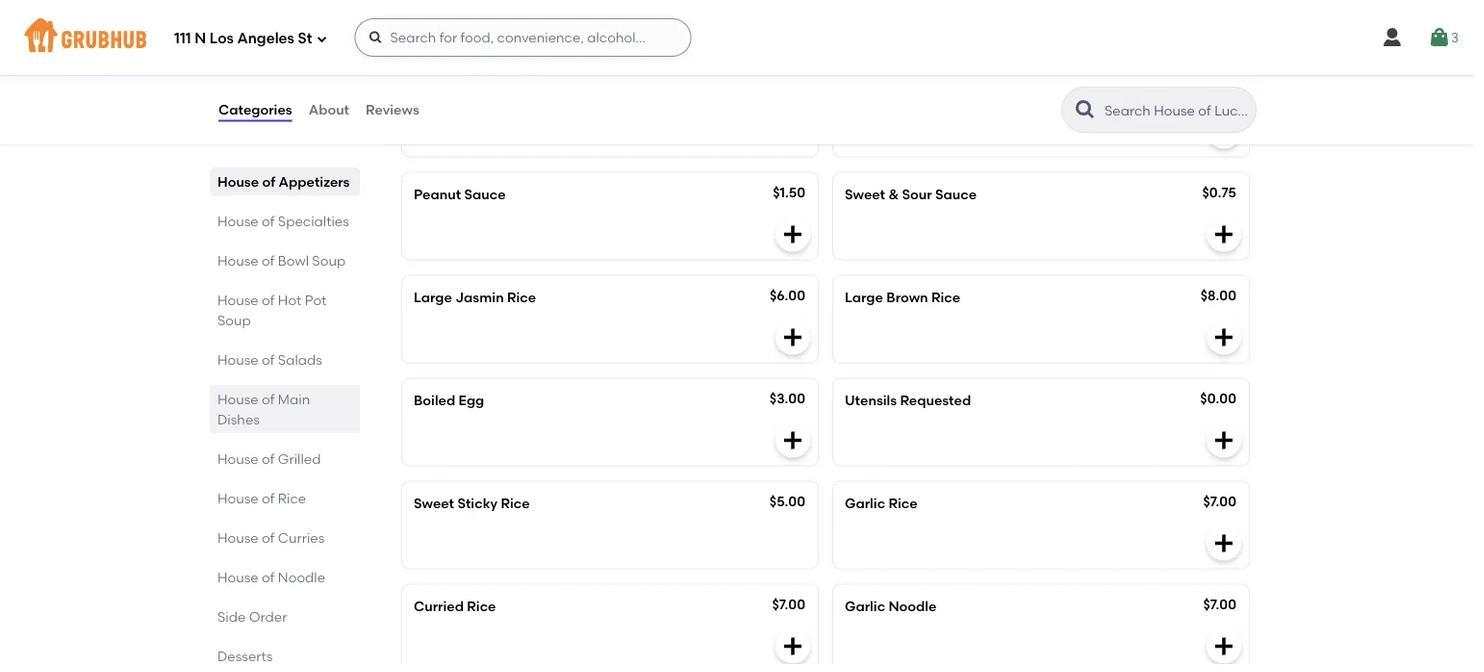 Task type: describe. For each thing, give the bounding box(es) containing it.
main
[[278, 391, 310, 407]]

house of hot pot soup
[[218, 292, 327, 328]]

small
[[414, 83, 451, 99]]

1 horizontal spatial noodle
[[889, 598, 937, 614]]

$8.00
[[1201, 287, 1237, 303]]

of for grilled
[[262, 451, 275, 467]]

utensils
[[845, 392, 897, 408]]

large brown rice
[[845, 289, 961, 305]]

house of curries
[[218, 529, 325, 546]]

jasmin
[[456, 289, 504, 305]]

house of salads tab
[[218, 349, 352, 370]]

side
[[218, 608, 246, 625]]

egg for fried egg
[[882, 83, 908, 99]]

house for house of curries
[[218, 529, 259, 546]]

garlic for garlic rice
[[845, 495, 886, 511]]

of for appetizers
[[262, 173, 276, 190]]

sweet for sweet sticky rice
[[414, 495, 454, 511]]

house for house of main dishes
[[218, 391, 259, 407]]

garlic noodle
[[845, 598, 937, 614]]

$0.00
[[1201, 390, 1237, 406]]

garlic rice
[[845, 495, 918, 511]]

large for large jasmin rice
[[414, 289, 452, 305]]

1 horizontal spatial soup
[[312, 252, 346, 269]]

of for rice
[[262, 490, 275, 506]]

garlic for garlic noodle
[[845, 598, 886, 614]]

appetizers
[[279, 173, 350, 190]]

$7.00 for curried rice
[[773, 596, 806, 612]]

2 sauce from the left
[[936, 186, 977, 202]]

111
[[174, 30, 191, 47]]

noodle inside tab
[[278, 569, 325, 585]]

small fried rice
[[414, 83, 520, 99]]

house for house of hot pot soup
[[218, 292, 259, 308]]

of for specialties
[[262, 213, 275, 229]]

side order tab
[[218, 607, 352, 627]]

house of grilled
[[218, 451, 321, 467]]

3 button
[[1429, 20, 1459, 55]]

peanut sauce
[[414, 186, 506, 202]]

categories
[[219, 101, 292, 118]]

svg image inside 3 button
[[1429, 26, 1452, 49]]

dishes
[[218, 411, 260, 427]]

house of main dishes tab
[[218, 389, 352, 429]]

of for salads
[[262, 351, 275, 368]]

$0.75
[[1203, 184, 1237, 200]]

of for main
[[262, 391, 275, 407]]

angeles
[[237, 30, 295, 47]]

large jasmin rice
[[414, 289, 536, 305]]

house of main dishes
[[218, 391, 310, 427]]

reviews button
[[365, 75, 420, 144]]

$7.00 for garlic rice
[[1204, 493, 1237, 509]]

rice for large jasmin rice
[[507, 289, 536, 305]]

search icon image
[[1074, 98, 1098, 121]]

of for bowl
[[262, 252, 275, 269]]

pot
[[305, 292, 327, 308]]

house for house of rice
[[218, 490, 259, 506]]

house for house of bowl soup
[[218, 252, 259, 269]]

house of salads
[[218, 351, 322, 368]]

desserts
[[218, 648, 273, 664]]

of for noodle
[[262, 569, 275, 585]]

svg image for large jasmin rice
[[782, 326, 805, 349]]

boiled egg
[[414, 392, 485, 408]]

large for large brown rice
[[845, 289, 884, 305]]

sweet for sweet & sour sauce
[[845, 186, 886, 202]]

sweet sticky rice
[[414, 495, 530, 511]]



Task type: vqa. For each thing, say whether or not it's contained in the screenshot.
middle the 35–50 min
no



Task type: locate. For each thing, give the bounding box(es) containing it.
1 of from the top
[[262, 173, 276, 190]]

0 horizontal spatial sauce
[[465, 186, 506, 202]]

of left the salads
[[262, 351, 275, 368]]

$4.00
[[1201, 81, 1237, 97]]

about button
[[308, 75, 350, 144]]

house for house of noodle
[[218, 569, 259, 585]]

house inside house of bowl soup tab
[[218, 252, 259, 269]]

$5.00
[[770, 493, 806, 509]]

house inside house of main dishes
[[218, 391, 259, 407]]

$7.00
[[773, 81, 806, 97], [1204, 493, 1237, 509], [773, 596, 806, 612], [1204, 596, 1237, 612]]

111 n los angeles st
[[174, 30, 312, 47]]

1 vertical spatial egg
[[459, 392, 485, 408]]

house inside house of hot pot soup
[[218, 292, 259, 308]]

0 vertical spatial soup
[[312, 252, 346, 269]]

categories button
[[218, 75, 293, 144]]

&
[[889, 186, 899, 202]]

of left hot
[[262, 292, 275, 308]]

soup inside house of hot pot soup
[[218, 312, 251, 328]]

sauce
[[465, 186, 506, 202], [936, 186, 977, 202]]

n
[[195, 30, 206, 47]]

rice
[[491, 83, 520, 99], [507, 289, 536, 305], [932, 289, 961, 305], [278, 490, 306, 506], [501, 495, 530, 511], [889, 495, 918, 511], [467, 598, 496, 614]]

sauce right the sour
[[936, 186, 977, 202]]

6 of from the top
[[262, 391, 275, 407]]

about
[[309, 101, 350, 118]]

8 of from the top
[[262, 490, 275, 506]]

of for curries
[[262, 529, 275, 546]]

svg image for garlic noodle
[[1213, 635, 1236, 658]]

0 vertical spatial sweet
[[845, 186, 886, 202]]

0 vertical spatial egg
[[882, 83, 908, 99]]

$7.00 for garlic noodle
[[1204, 596, 1237, 612]]

house of specialties
[[218, 213, 349, 229]]

svg image
[[1381, 26, 1404, 49], [1429, 26, 1452, 49], [368, 30, 384, 45], [316, 33, 328, 45], [782, 223, 805, 246], [782, 429, 805, 452], [1213, 429, 1236, 452], [1213, 532, 1236, 555]]

9 of from the top
[[262, 529, 275, 546]]

svg image for curried rice
[[782, 635, 805, 658]]

house for house of appetizers
[[218, 173, 259, 190]]

0 horizontal spatial egg
[[459, 392, 485, 408]]

3 of from the top
[[262, 252, 275, 269]]

1 horizontal spatial large
[[845, 289, 884, 305]]

rice for small fried rice
[[491, 83, 520, 99]]

10 of from the top
[[262, 569, 275, 585]]

2 of from the top
[[262, 213, 275, 229]]

house left hot
[[218, 292, 259, 308]]

of up order
[[262, 569, 275, 585]]

4 of from the top
[[262, 292, 275, 308]]

sweet & sour sauce
[[845, 186, 977, 202]]

soup up house of salads
[[218, 312, 251, 328]]

large left jasmin
[[414, 289, 452, 305]]

6 house from the top
[[218, 391, 259, 407]]

of up house of bowl soup
[[262, 213, 275, 229]]

sticky
[[458, 495, 498, 511]]

fried
[[454, 83, 488, 99], [845, 83, 879, 99]]

svg image
[[1213, 120, 1236, 143], [1213, 223, 1236, 246], [782, 326, 805, 349], [1213, 326, 1236, 349], [782, 635, 805, 658], [1213, 635, 1236, 658]]

house up house of main dishes
[[218, 351, 259, 368]]

hot
[[278, 292, 302, 308]]

large left brown
[[845, 289, 884, 305]]

1 large from the left
[[414, 289, 452, 305]]

7 of from the top
[[262, 451, 275, 467]]

1 vertical spatial garlic
[[845, 598, 886, 614]]

house
[[218, 173, 259, 190], [218, 213, 259, 229], [218, 252, 259, 269], [218, 292, 259, 308], [218, 351, 259, 368], [218, 391, 259, 407], [218, 451, 259, 467], [218, 490, 259, 506], [218, 529, 259, 546], [218, 569, 259, 585]]

9 house from the top
[[218, 529, 259, 546]]

house down house of grilled
[[218, 490, 259, 506]]

Search for food, convenience, alcohol... search field
[[355, 18, 692, 57]]

house of curries tab
[[218, 528, 352, 548]]

1 horizontal spatial fried
[[845, 83, 879, 99]]

7 house from the top
[[218, 451, 259, 467]]

1 house from the top
[[218, 173, 259, 190]]

peanut
[[414, 186, 461, 202]]

of inside house of hot pot soup
[[262, 292, 275, 308]]

house of rice
[[218, 490, 306, 506]]

0 horizontal spatial noodle
[[278, 569, 325, 585]]

grilled
[[278, 451, 321, 467]]

svg image for sweet & sour sauce
[[1213, 223, 1236, 246]]

rice inside tab
[[278, 490, 306, 506]]

utensils requested
[[845, 392, 972, 408]]

house of appetizers tab
[[218, 171, 352, 192]]

of down house of grilled
[[262, 490, 275, 506]]

1 horizontal spatial sauce
[[936, 186, 977, 202]]

house of bowl soup tab
[[218, 250, 352, 271]]

0 horizontal spatial fried
[[454, 83, 488, 99]]

sauce right "peanut"
[[465, 186, 506, 202]]

rice for large brown rice
[[932, 289, 961, 305]]

side order
[[218, 608, 287, 625]]

house of specialties tab
[[218, 211, 352, 231]]

of up house of specialties
[[262, 173, 276, 190]]

$6.00
[[770, 287, 806, 303]]

desserts tab
[[218, 646, 352, 665]]

1 vertical spatial soup
[[218, 312, 251, 328]]

1 horizontal spatial sweet
[[845, 186, 886, 202]]

1 vertical spatial noodle
[[889, 598, 937, 614]]

house for house of specialties
[[218, 213, 259, 229]]

0 vertical spatial noodle
[[278, 569, 325, 585]]

house inside house of appetizers tab
[[218, 173, 259, 190]]

house up the side
[[218, 569, 259, 585]]

house for house of salads
[[218, 351, 259, 368]]

1 vertical spatial sweet
[[414, 495, 454, 511]]

sweet
[[845, 186, 886, 202], [414, 495, 454, 511]]

0 horizontal spatial sweet
[[414, 495, 454, 511]]

0 horizontal spatial large
[[414, 289, 452, 305]]

house of bowl soup
[[218, 252, 346, 269]]

house of noodle tab
[[218, 567, 352, 587]]

los
[[210, 30, 234, 47]]

house inside house of curries tab
[[218, 529, 259, 546]]

sweet left the &
[[845, 186, 886, 202]]

house of noodle
[[218, 569, 325, 585]]

2 fried from the left
[[845, 83, 879, 99]]

bowl
[[278, 252, 309, 269]]

house left bowl
[[218, 252, 259, 269]]

specialties
[[278, 213, 349, 229]]

1 garlic from the top
[[845, 495, 886, 511]]

house inside house of rice tab
[[218, 490, 259, 506]]

house down the house of rice
[[218, 529, 259, 546]]

of left the main
[[262, 391, 275, 407]]

curried
[[414, 598, 464, 614]]

house of rice tab
[[218, 488, 352, 508]]

reviews
[[366, 101, 420, 118]]

house inside house of specialties tab
[[218, 213, 259, 229]]

rice for house of rice
[[278, 490, 306, 506]]

of left bowl
[[262, 252, 275, 269]]

$1.50
[[773, 184, 806, 200]]

of left the grilled on the left of the page
[[262, 451, 275, 467]]

house up the dishes
[[218, 391, 259, 407]]

salads
[[278, 351, 322, 368]]

house of grilled tab
[[218, 449, 352, 469]]

soup
[[312, 252, 346, 269], [218, 312, 251, 328]]

Search House of Luck Thai BBQ search field
[[1103, 101, 1251, 119]]

boiled
[[414, 392, 456, 408]]

of left the curries
[[262, 529, 275, 546]]

egg
[[882, 83, 908, 99], [459, 392, 485, 408]]

of for hot
[[262, 292, 275, 308]]

house up house of bowl soup
[[218, 213, 259, 229]]

3
[[1452, 29, 1459, 46]]

garlic
[[845, 495, 886, 511], [845, 598, 886, 614]]

of
[[262, 173, 276, 190], [262, 213, 275, 229], [262, 252, 275, 269], [262, 292, 275, 308], [262, 351, 275, 368], [262, 391, 275, 407], [262, 451, 275, 467], [262, 490, 275, 506], [262, 529, 275, 546], [262, 569, 275, 585]]

0 horizontal spatial soup
[[218, 312, 251, 328]]

0 vertical spatial garlic
[[845, 495, 886, 511]]

soup right bowl
[[312, 252, 346, 269]]

$3.00
[[770, 390, 806, 406]]

order
[[249, 608, 287, 625]]

1 sauce from the left
[[465, 186, 506, 202]]

house inside 'house of salads' tab
[[218, 351, 259, 368]]

fried egg
[[845, 83, 908, 99]]

curries
[[278, 529, 325, 546]]

house inside the "house of grilled" tab
[[218, 451, 259, 467]]

2 garlic from the top
[[845, 598, 886, 614]]

st
[[298, 30, 312, 47]]

egg for boiled egg
[[459, 392, 485, 408]]

sweet left sticky
[[414, 495, 454, 511]]

house up house of specialties
[[218, 173, 259, 190]]

rice for sweet sticky rice
[[501, 495, 530, 511]]

requested
[[901, 392, 972, 408]]

svg image for large brown rice
[[1213, 326, 1236, 349]]

house for house of grilled
[[218, 451, 259, 467]]

noodle
[[278, 569, 325, 585], [889, 598, 937, 614]]

house down the dishes
[[218, 451, 259, 467]]

8 house from the top
[[218, 490, 259, 506]]

1 fried from the left
[[454, 83, 488, 99]]

brown
[[887, 289, 929, 305]]

5 of from the top
[[262, 351, 275, 368]]

5 house from the top
[[218, 351, 259, 368]]

4 house from the top
[[218, 292, 259, 308]]

main navigation navigation
[[0, 0, 1475, 75]]

house inside house of noodle tab
[[218, 569, 259, 585]]

sour
[[903, 186, 933, 202]]

of inside house of main dishes
[[262, 391, 275, 407]]

2 house from the top
[[218, 213, 259, 229]]

1 horizontal spatial egg
[[882, 83, 908, 99]]

curried rice
[[414, 598, 496, 614]]

house of hot pot soup tab
[[218, 290, 352, 330]]

large
[[414, 289, 452, 305], [845, 289, 884, 305]]

3 house from the top
[[218, 252, 259, 269]]

house of appetizers
[[218, 173, 350, 190]]

2 large from the left
[[845, 289, 884, 305]]

10 house from the top
[[218, 569, 259, 585]]



